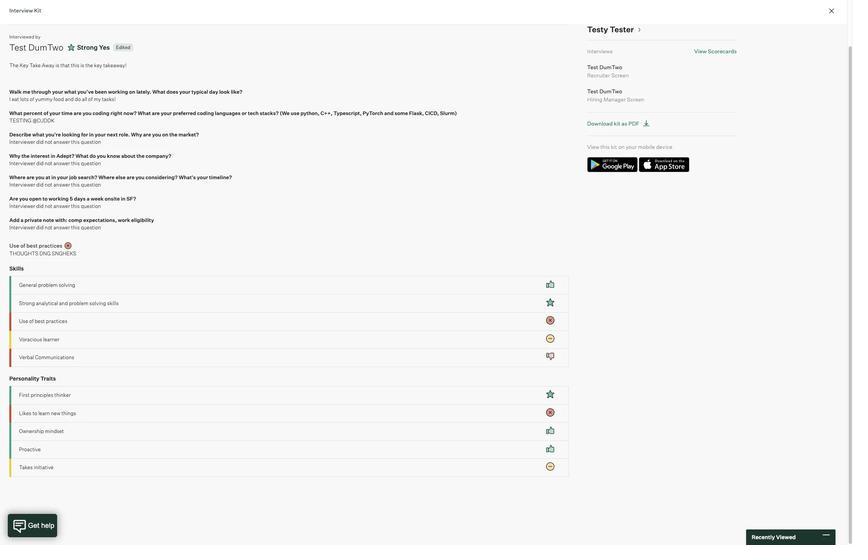 Task type: describe. For each thing, give the bounding box(es) containing it.
search?
[[78, 174, 97, 180]]

pdf
[[629, 120, 640, 127]]

and inside walk me through your what you've been working on lately. what does your typical day look like? i eat lots of yummy food and do all of my tasks!
[[65, 96, 74, 102]]

of inside what percent of your time are you coding right now? what are your preferred coding languages or tech stacks? (we use python, c++, typescript, pytorch and some flask, cicd, slurm) testing @djddk
[[44, 110, 48, 116]]

this inside are you open to working 5 days a week onsite in sf? interviewer did not answer this question
[[71, 203, 80, 209]]

what right now?
[[138, 110, 151, 116]]

personality traits
[[9, 375, 56, 382]]

takes initiative
[[19, 464, 54, 470]]

question inside where are you at in your job search? where else are you considering? what's your timeline? interviewer did not answer this question
[[81, 182, 101, 188]]

slurm)
[[440, 110, 457, 116]]

the left interest
[[21, 153, 30, 159]]

practices for definitely not icon
[[46, 318, 67, 324]]

by
[[35, 34, 41, 40]]

considering?
[[146, 174, 178, 180]]

why inside describe what you're looking for in your next role. why are you on the market? interviewer did not answer this question
[[131, 131, 142, 137]]

voracious learner
[[19, 336, 59, 342]]

thoughts dng sngheks
[[9, 250, 76, 256]]

2 is from the left
[[81, 62, 84, 68]]

1 vertical spatial strong yes image
[[546, 298, 555, 307]]

takes
[[19, 464, 33, 470]]

download
[[587, 120, 613, 127]]

view this kit on your mobile device
[[587, 143, 673, 150]]

personality
[[9, 375, 39, 382]]

question inside why the interest in adept? what do you know about the company? interviewer did not answer this question
[[81, 160, 101, 166]]

this inside where are you at in your job search? where else are you considering? what's your timeline? interviewer did not answer this question
[[71, 182, 80, 188]]

this down download
[[601, 143, 610, 150]]

hiring
[[587, 96, 603, 102]]

view for view scorecards
[[695, 48, 707, 54]]

for
[[81, 131, 88, 137]]

eligibility
[[131, 217, 154, 223]]

your up food
[[52, 88, 63, 95]]

mixed image
[[546, 334, 555, 343]]

learner
[[43, 336, 59, 342]]

yes image for general problem solving
[[546, 280, 555, 289]]

and inside what percent of your time are you coding right now? what are your preferred coding languages or tech stacks? (we use python, c++, typescript, pytorch and some flask, cicd, slurm) testing @djddk
[[384, 110, 394, 116]]

in inside describe what you're looking for in your next role. why are you on the market? interviewer did not answer this question
[[89, 131, 94, 137]]

of up the 'voracious'
[[29, 318, 34, 324]]

your left 'preferred'
[[161, 110, 172, 116]]

interviewer inside the add a private note with: comp expectations, work eligibility interviewer did not answer this question
[[9, 224, 35, 231]]

interview kit
[[9, 7, 41, 14]]

scorecards
[[708, 48, 737, 54]]

question inside are you open to working 5 days a week onsite in sf? interviewer did not answer this question
[[81, 203, 101, 209]]

percent
[[23, 110, 43, 116]]

add
[[9, 217, 20, 223]]

thinker
[[54, 392, 71, 398]]

else
[[116, 174, 126, 180]]

viewed
[[776, 534, 796, 541]]

food
[[54, 96, 64, 102]]

2 vertical spatial and
[[59, 300, 68, 306]]

sngheks
[[52, 250, 76, 256]]

lots
[[20, 96, 29, 102]]

some
[[395, 110, 408, 116]]

typical
[[192, 88, 208, 95]]

testy
[[587, 24, 608, 34]]

manager
[[604, 96, 626, 102]]

2 coding from the left
[[197, 110, 214, 116]]

c++,
[[321, 110, 333, 116]]

0 vertical spatial strong yes image
[[67, 43, 75, 52]]

skills
[[9, 265, 24, 272]]

definitely not image for likes to learn new things
[[546, 408, 555, 417]]

preferred
[[173, 110, 196, 116]]

are right else
[[127, 174, 135, 180]]

about
[[121, 153, 136, 159]]

you're
[[45, 131, 61, 137]]

interviewer inside describe what you're looking for in your next role. why are you on the market? interviewer did not answer this question
[[9, 139, 35, 145]]

initiative
[[34, 464, 54, 470]]

you left at
[[36, 174, 44, 180]]

test dumtwo hiring manager screen
[[587, 88, 645, 102]]

0 horizontal spatial problem
[[38, 282, 58, 288]]

your left time
[[49, 110, 60, 116]]

what inside walk me through your what you've been working on lately. what does your typical day look like? i eat lots of yummy food and do all of my tasks!
[[64, 88, 76, 95]]

cicd,
[[425, 110, 439, 116]]

note
[[43, 217, 54, 223]]

adept?
[[56, 153, 74, 159]]

now?
[[123, 110, 137, 116]]

are left at
[[27, 174, 34, 180]]

dumtwo inside interviewed by test dumtwo
[[28, 42, 64, 52]]

kit inside 'link'
[[614, 120, 621, 127]]

definitely not image
[[546, 316, 555, 325]]

interviewer inside why the interest in adept? what do you know about the company? interviewer did not answer this question
[[9, 160, 35, 166]]

mindset
[[45, 428, 64, 434]]

through
[[31, 88, 51, 95]]

me
[[23, 88, 30, 95]]

practices for use of best practices's definitely not image
[[39, 242, 62, 249]]

dumtwo for test dumtwo hiring manager screen
[[600, 88, 623, 94]]

yes image for ownership mindset
[[546, 426, 555, 435]]

that
[[60, 62, 70, 68]]

recently viewed
[[752, 534, 796, 541]]

the left key
[[85, 62, 93, 68]]

time
[[62, 110, 73, 116]]

working inside are you open to working 5 days a week onsite in sf? interviewer did not answer this question
[[49, 195, 69, 202]]

dng
[[39, 250, 51, 256]]

walk me through your what you've been working on lately. what does your typical day look like? i eat lots of yummy food and do all of my tasks!
[[9, 88, 243, 102]]

testy tester
[[587, 24, 634, 34]]

lately.
[[136, 88, 151, 95]]

view scorecards
[[695, 48, 737, 54]]

do inside why the interest in adept? what do you know about the company? interviewer did not answer this question
[[90, 153, 96, 159]]

python,
[[301, 110, 320, 116]]

stacks?
[[260, 110, 279, 116]]

verbal
[[19, 354, 34, 360]]

you inside are you open to working 5 days a week onsite in sf? interviewer did not answer this question
[[19, 195, 28, 202]]

1 vertical spatial problem
[[69, 300, 88, 306]]

looking
[[62, 131, 80, 137]]

did inside the add a private note with: comp expectations, work eligibility interviewer did not answer this question
[[36, 224, 44, 231]]

general problem solving
[[19, 282, 75, 288]]

a inside the add a private note with: comp expectations, work eligibility interviewer did not answer this question
[[21, 217, 23, 223]]

sf?
[[127, 195, 136, 202]]

are right time
[[74, 110, 82, 116]]

interviews
[[587, 48, 613, 54]]

as
[[622, 120, 628, 127]]

things
[[62, 410, 76, 416]]

working inside walk me through your what you've been working on lately. what does your typical day look like? i eat lots of yummy food and do all of my tasks!
[[108, 88, 128, 95]]

close image
[[827, 6, 837, 16]]

verbal communications
[[19, 354, 74, 360]]

your left job
[[57, 174, 68, 180]]

onsite
[[105, 195, 120, 202]]

1 vertical spatial best
[[35, 318, 45, 324]]

edited
[[116, 44, 130, 50]]

answer inside are you open to working 5 days a week onsite in sf? interviewer did not answer this question
[[54, 203, 70, 209]]

interview for interview kit
[[9, 7, 33, 14]]

did inside where are you at in your job search? where else are you considering? what's your timeline? interviewer did not answer this question
[[36, 182, 44, 188]]

key
[[94, 62, 102, 68]]

week
[[91, 195, 104, 202]]

you inside describe what you're looking for in your next role. why are you on the market? interviewer did not answer this question
[[152, 131, 161, 137]]

why inside why the interest in adept? what do you know about the company? interviewer did not answer this question
[[9, 153, 20, 159]]

did inside describe what you're looking for in your next role. why are you on the market? interviewer did not answer this question
[[36, 139, 44, 145]]

on inside walk me through your what you've been working on lately. what does your typical day look like? i eat lots of yummy food and do all of my tasks!
[[129, 88, 135, 95]]

a inside are you open to working 5 days a week onsite in sf? interviewer did not answer this question
[[87, 195, 90, 202]]

5
[[70, 195, 73, 202]]

describe
[[9, 131, 31, 137]]

yummy
[[35, 96, 52, 102]]

interviewed
[[9, 34, 34, 40]]

screen inside test dumtwo recruiter screen
[[612, 72, 629, 78]]

kit
[[34, 7, 41, 14]]

you inside what percent of your time are you coding right now? what are your preferred coding languages or tech stacks? (we use python, c++, typescript, pytorch and some flask, cicd, slurm) testing @djddk
[[83, 110, 92, 116]]

of right all
[[88, 96, 93, 102]]

first principles thinker
[[19, 392, 71, 398]]

your right the what's
[[197, 174, 208, 180]]

recruiter
[[587, 72, 610, 78]]

tech
[[248, 110, 259, 116]]

what's
[[179, 174, 196, 180]]

what inside why the interest in adept? what do you know about the company? interviewer did not answer this question
[[76, 153, 89, 159]]

my
[[94, 96, 101, 102]]

2 where from the left
[[98, 174, 115, 180]]

to inside are you open to working 5 days a week onsite in sf? interviewer did not answer this question
[[43, 195, 48, 202]]

question inside the add a private note with: comp expectations, work eligibility interviewer did not answer this question
[[81, 224, 101, 231]]

answer inside the add a private note with: comp expectations, work eligibility interviewer did not answer this question
[[54, 224, 70, 231]]

strong analytical and problem solving skills
[[19, 300, 119, 306]]

not inside describe what you're looking for in your next role. why are you on the market? interviewer did not answer this question
[[45, 139, 52, 145]]

learn
[[38, 410, 50, 416]]

this inside describe what you're looking for in your next role. why are you on the market? interviewer did not answer this question
[[71, 139, 80, 145]]

this inside the add a private note with: comp expectations, work eligibility interviewer did not answer this question
[[71, 224, 80, 231]]

like?
[[231, 88, 243, 95]]



Task type: vqa. For each thing, say whether or not it's contained in the screenshot.
Description text box
no



Task type: locate. For each thing, give the bounding box(es) containing it.
timeline?
[[209, 174, 232, 180]]

question up search?
[[81, 160, 101, 166]]

0 vertical spatial use
[[9, 242, 19, 249]]

1 vertical spatial on
[[162, 131, 168, 137]]

not down interest
[[45, 160, 52, 166]]

recently
[[752, 534, 775, 541]]

this down "looking"
[[71, 139, 80, 145]]

1 question from the top
[[81, 139, 101, 145]]

1 vertical spatial why
[[9, 153, 20, 159]]

1 horizontal spatial coding
[[197, 110, 214, 116]]

solving
[[59, 282, 75, 288], [89, 300, 106, 306]]

5 not from the top
[[45, 224, 52, 231]]

1 vertical spatial to
[[33, 410, 37, 416]]

testy tester link
[[587, 24, 641, 34]]

answer inside why the interest in adept? what do you know about the company? interviewer did not answer this question
[[54, 160, 70, 166]]

0 horizontal spatial why
[[9, 153, 20, 159]]

not down "note"
[[45, 224, 52, 231]]

0 vertical spatial problem
[[38, 282, 58, 288]]

right
[[111, 110, 122, 116]]

1 horizontal spatial definitely not image
[[546, 408, 555, 417]]

of
[[30, 96, 34, 102], [88, 96, 93, 102], [44, 110, 48, 116], [20, 242, 25, 249], [29, 318, 34, 324]]

definitely not image
[[64, 242, 72, 249], [546, 408, 555, 417]]

walk
[[9, 88, 22, 95]]

0 horizontal spatial definitely not image
[[64, 242, 72, 249]]

strong yes
[[77, 43, 110, 51]]

test dumtwo recruiter screen
[[587, 64, 629, 78]]

interviewer inside are you open to working 5 days a week onsite in sf? interviewer did not answer this question
[[9, 203, 35, 209]]

on up company?
[[162, 131, 168, 137]]

test up hiring
[[587, 88, 599, 94]]

dumtwo up 'recruiter'
[[600, 64, 623, 70]]

1 not from the top
[[45, 139, 52, 145]]

answer down 5
[[54, 203, 70, 209]]

1 horizontal spatial on
[[162, 131, 168, 137]]

first
[[19, 392, 30, 398]]

tasks!
[[102, 96, 116, 102]]

view for view this kit on your mobile device
[[587, 143, 600, 150]]

4 question from the top
[[81, 203, 101, 209]]

away
[[42, 62, 54, 68]]

not inside are you open to working 5 days a week onsite in sf? interviewer did not answer this question
[[45, 203, 52, 209]]

0 vertical spatial dumtwo
[[28, 42, 64, 52]]

question down for
[[81, 139, 101, 145]]

do left all
[[75, 96, 81, 102]]

0 vertical spatial and
[[65, 96, 74, 102]]

0 vertical spatial test
[[9, 42, 26, 52]]

1 horizontal spatial solving
[[89, 300, 106, 306]]

test inside test dumtwo recruiter screen
[[587, 64, 599, 70]]

view down download
[[587, 143, 600, 150]]

use of best practices down analytical
[[19, 318, 67, 324]]

voracious
[[19, 336, 42, 342]]

0 vertical spatial best
[[26, 242, 38, 249]]

this down job
[[71, 182, 80, 188]]

0 horizontal spatial coding
[[93, 110, 109, 116]]

takeaway!
[[103, 62, 127, 68]]

what up the testing
[[9, 110, 22, 116]]

are you open to working 5 days a week onsite in sf? interviewer did not answer this question
[[9, 195, 136, 209]]

1 vertical spatial kit
[[611, 143, 617, 150]]

you inside why the interest in adept? what do you know about the company? interviewer did not answer this question
[[97, 153, 106, 159]]

0 vertical spatial working
[[108, 88, 128, 95]]

1 vertical spatial a
[[21, 217, 23, 223]]

test
[[9, 42, 26, 52], [587, 64, 599, 70], [587, 88, 599, 94]]

1 coding from the left
[[93, 110, 109, 116]]

this down 5
[[71, 203, 80, 209]]

are inside describe what you're looking for in your next role. why are you on the market? interviewer did not answer this question
[[143, 131, 151, 137]]

yes image
[[546, 280, 555, 289], [546, 426, 555, 435]]

0 horizontal spatial to
[[33, 410, 37, 416]]

0 vertical spatial kit
[[614, 120, 621, 127]]

thoughts
[[9, 250, 38, 256]]

1 yes image from the top
[[546, 280, 555, 289]]

a right days
[[87, 195, 90, 202]]

likes to learn new things
[[19, 410, 76, 416]]

in inside are you open to working 5 days a week onsite in sf? interviewer did not answer this question
[[121, 195, 126, 202]]

@djddk
[[33, 117, 55, 124]]

this inside why the interest in adept? what do you know about the company? interviewer did not answer this question
[[71, 160, 80, 166]]

best up thoughts on the left top
[[26, 242, 38, 249]]

days
[[74, 195, 86, 202]]

2 vertical spatial dumtwo
[[600, 88, 623, 94]]

strong yes image up definitely not icon
[[546, 298, 555, 307]]

what left you've
[[64, 88, 76, 95]]

use up thoughts on the left top
[[9, 242, 19, 249]]

not down you're
[[45, 139, 52, 145]]

proactive
[[19, 446, 41, 452]]

question down week
[[81, 203, 101, 209]]

2 interview from the top
[[9, 12, 33, 18]]

what inside walk me through your what you've been working on lately. what does your typical day look like? i eat lots of yummy food and do all of my tasks!
[[152, 88, 165, 95]]

use of best practices for definitely not icon
[[19, 318, 67, 324]]

at
[[46, 174, 50, 180]]

yes image
[[546, 444, 555, 453]]

interviewer down are
[[9, 203, 35, 209]]

strong yes image up the key take away is that this is the key takeaway!
[[67, 43, 75, 52]]

0 horizontal spatial view
[[587, 143, 600, 150]]

working up tasks!
[[108, 88, 128, 95]]

you right are
[[19, 195, 28, 202]]

use of best practices up the thoughts dng sngheks
[[9, 242, 62, 249]]

5 question from the top
[[81, 224, 101, 231]]

communications
[[35, 354, 74, 360]]

1 horizontal spatial where
[[98, 174, 115, 180]]

what
[[152, 88, 165, 95], [9, 110, 22, 116], [138, 110, 151, 116], [76, 153, 89, 159]]

1 interview from the top
[[9, 7, 33, 14]]

practices up learner
[[46, 318, 67, 324]]

all
[[82, 96, 87, 102]]

1 is from the left
[[56, 62, 59, 68]]

1 horizontal spatial why
[[131, 131, 142, 137]]

test up 'recruiter'
[[587, 64, 599, 70]]

1 horizontal spatial is
[[81, 62, 84, 68]]

best
[[26, 242, 38, 249], [35, 318, 45, 324]]

working
[[108, 88, 128, 95], [49, 195, 69, 202]]

coding
[[93, 110, 109, 116], [197, 110, 214, 116]]

0 vertical spatial on
[[129, 88, 135, 95]]

interviewer down add
[[9, 224, 35, 231]]

did inside why the interest in adept? what do you know about the company? interviewer did not answer this question
[[36, 160, 44, 166]]

and
[[65, 96, 74, 102], [384, 110, 394, 116], [59, 300, 68, 306]]

1 vertical spatial what
[[32, 131, 44, 137]]

role.
[[119, 131, 130, 137]]

to left learn
[[33, 410, 37, 416]]

where up are
[[9, 174, 25, 180]]

view left scorecards at the right of the page
[[695, 48, 707, 54]]

2 not from the top
[[45, 160, 52, 166]]

interviewer
[[9, 139, 35, 145], [9, 160, 35, 166], [9, 182, 35, 188], [9, 203, 35, 209], [9, 224, 35, 231]]

1 vertical spatial screen
[[627, 96, 645, 102]]

0 vertical spatial why
[[131, 131, 142, 137]]

a
[[87, 195, 90, 202], [21, 217, 23, 223]]

strong yes image
[[67, 43, 75, 52], [546, 298, 555, 307]]

interview prep link
[[9, 12, 46, 23]]

comp
[[68, 217, 82, 223]]

did up interest
[[36, 139, 44, 145]]

strong
[[77, 43, 98, 51], [19, 300, 35, 306]]

1 horizontal spatial do
[[90, 153, 96, 159]]

did down private
[[36, 224, 44, 231]]

solving up strong analytical and problem solving skills
[[59, 282, 75, 288]]

0 horizontal spatial do
[[75, 96, 81, 102]]

ownership mindset
[[19, 428, 64, 434]]

does
[[167, 88, 178, 95]]

0 vertical spatial use of best practices
[[9, 242, 62, 249]]

1 vertical spatial use
[[19, 318, 28, 324]]

test inside test dumtwo hiring manager screen
[[587, 88, 599, 94]]

not inside where are you at in your job search? where else are you considering? what's your timeline? interviewer did not answer this question
[[45, 182, 52, 188]]

job
[[69, 174, 77, 180]]

the inside describe what you're looking for in your next role. why are you on the market? interviewer did not answer this question
[[169, 131, 177, 137]]

view scorecards button
[[695, 48, 737, 54]]

is
[[56, 62, 59, 68], [81, 62, 84, 68]]

0 vertical spatial a
[[87, 195, 90, 202]]

kit down download kit as pdf
[[611, 143, 617, 150]]

2 interviewer from the top
[[9, 160, 35, 166]]

definitely not image up sngheks at the top of the page
[[64, 242, 72, 249]]

problem up analytical
[[38, 282, 58, 288]]

the right about on the left of page
[[137, 153, 145, 159]]

0 horizontal spatial solving
[[59, 282, 75, 288]]

private
[[25, 217, 42, 223]]

you left the know
[[97, 153, 106, 159]]

you up company?
[[152, 131, 161, 137]]

answer down adept?
[[54, 160, 70, 166]]

1 horizontal spatial strong
[[77, 43, 98, 51]]

question
[[81, 139, 101, 145], [81, 160, 101, 166], [81, 182, 101, 188], [81, 203, 101, 209], [81, 224, 101, 231]]

look
[[219, 88, 230, 95]]

and right analytical
[[59, 300, 68, 306]]

strong left yes
[[77, 43, 98, 51]]

practices up dng
[[39, 242, 62, 249]]

1 vertical spatial solving
[[89, 300, 106, 306]]

2 yes image from the top
[[546, 426, 555, 435]]

answer down you're
[[54, 139, 70, 145]]

what left does at the left
[[152, 88, 165, 95]]

5 interviewer from the top
[[9, 224, 35, 231]]

dumtwo inside test dumtwo recruiter screen
[[600, 64, 623, 70]]

1 answer from the top
[[54, 139, 70, 145]]

download kit as pdf link
[[587, 118, 653, 129]]

test down "interviewed"
[[9, 42, 26, 52]]

0 vertical spatial practices
[[39, 242, 62, 249]]

know
[[107, 153, 120, 159]]

strong for strong yes
[[77, 43, 98, 51]]

are
[[9, 195, 18, 202]]

1 vertical spatial do
[[90, 153, 96, 159]]

dumtwo up the manager at the top right of page
[[600, 88, 623, 94]]

4 answer from the top
[[54, 203, 70, 209]]

screen inside test dumtwo hiring manager screen
[[627, 96, 645, 102]]

definitely not image for use of best practices
[[64, 242, 72, 249]]

is left key
[[81, 62, 84, 68]]

0 horizontal spatial on
[[129, 88, 135, 95]]

do left the know
[[90, 153, 96, 159]]

of right lots
[[30, 96, 34, 102]]

1 horizontal spatial a
[[87, 195, 90, 202]]

you right else
[[136, 174, 145, 180]]

in inside where are you at in your job search? where else are you considering? what's your timeline? interviewer did not answer this question
[[51, 174, 56, 180]]

download kit as pdf
[[587, 120, 640, 127]]

do inside walk me through your what you've been working on lately. what does your typical day look like? i eat lots of yummy food and do all of my tasks!
[[75, 96, 81, 102]]

0 vertical spatial what
[[64, 88, 76, 95]]

flask,
[[409, 110, 424, 116]]

what right adept?
[[76, 153, 89, 159]]

ownership
[[19, 428, 44, 434]]

your left mobile
[[626, 143, 637, 150]]

kit
[[614, 120, 621, 127], [611, 143, 617, 150]]

what
[[64, 88, 76, 95], [32, 131, 44, 137]]

dumtwo for test dumtwo recruiter screen
[[600, 64, 623, 70]]

1 horizontal spatial what
[[64, 88, 76, 95]]

not inside why the interest in adept? what do you know about the company? interviewer did not answer this question
[[45, 160, 52, 166]]

answer inside describe what you're looking for in your next role. why are you on the market? interviewer did not answer this question
[[54, 139, 70, 145]]

key
[[20, 62, 28, 68]]

screen up test dumtwo hiring manager screen
[[612, 72, 629, 78]]

1 where from the left
[[9, 174, 25, 180]]

principles
[[31, 392, 53, 398]]

1 vertical spatial use of best practices
[[19, 318, 67, 324]]

0 vertical spatial screen
[[612, 72, 629, 78]]

1 interviewer from the top
[[9, 139, 35, 145]]

testing
[[9, 117, 31, 124]]

add a private note with: comp expectations, work eligibility interviewer did not answer this question
[[9, 217, 154, 231]]

to right open
[[43, 195, 48, 202]]

your inside describe what you're looking for in your next role. why are you on the market? interviewer did not answer this question
[[95, 131, 106, 137]]

1 vertical spatial view
[[587, 143, 600, 150]]

kit left "as"
[[614, 120, 621, 127]]

1 vertical spatial working
[[49, 195, 69, 202]]

1 vertical spatial and
[[384, 110, 394, 116]]

no image
[[546, 352, 555, 361]]

1 horizontal spatial working
[[108, 88, 128, 95]]

2 did from the top
[[36, 160, 44, 166]]

device
[[656, 143, 673, 150]]

on inside describe what you're looking for in your next role. why are you on the market? interviewer did not answer this question
[[162, 131, 168, 137]]

of up thoughts on the left top
[[20, 242, 25, 249]]

what percent of your time are you coding right now? what are your preferred coding languages or tech stacks? (we use python, c++, typescript, pytorch and some flask, cicd, slurm) testing @djddk
[[9, 110, 457, 124]]

where are you at in your job search? where else are you considering? what's your timeline? interviewer did not answer this question
[[9, 174, 232, 188]]

1 horizontal spatial view
[[695, 48, 707, 54]]

the
[[9, 62, 19, 68]]

coding down my
[[93, 110, 109, 116]]

0 vertical spatial strong
[[77, 43, 98, 51]]

5 did from the top
[[36, 224, 44, 231]]

your left next
[[95, 131, 106, 137]]

3 not from the top
[[45, 182, 52, 188]]

analytical
[[36, 300, 58, 306]]

question inside describe what you're looking for in your next role. why are you on the market? interviewer did not answer this question
[[81, 139, 101, 145]]

and left some
[[384, 110, 394, 116]]

yes image up definitely not icon
[[546, 280, 555, 289]]

0 vertical spatial yes image
[[546, 280, 555, 289]]

0 vertical spatial view
[[695, 48, 707, 54]]

1 horizontal spatial strong yes image
[[546, 298, 555, 307]]

not inside the add a private note with: comp expectations, work eligibility interviewer did not answer this question
[[45, 224, 52, 231]]

0 horizontal spatial strong
[[19, 300, 35, 306]]

3 interviewer from the top
[[9, 182, 35, 188]]

company?
[[146, 153, 171, 159]]

problem right analytical
[[69, 300, 88, 306]]

1 did from the top
[[36, 139, 44, 145]]

1 horizontal spatial problem
[[69, 300, 88, 306]]

0 horizontal spatial strong yes image
[[67, 43, 75, 52]]

eat
[[12, 96, 19, 102]]

yes image up yes image
[[546, 426, 555, 435]]

4 interviewer from the top
[[9, 203, 35, 209]]

3 did from the top
[[36, 182, 44, 188]]

are right now?
[[152, 110, 160, 116]]

on down download kit as pdf 'link'
[[619, 143, 625, 150]]

0 vertical spatial to
[[43, 195, 48, 202]]

0 horizontal spatial is
[[56, 62, 59, 68]]

2 question from the top
[[81, 160, 101, 166]]

1 vertical spatial definitely not image
[[546, 408, 555, 417]]

is left that
[[56, 62, 59, 68]]

interview for interview prep
[[9, 12, 33, 18]]

dumtwo down by
[[28, 42, 64, 52]]

did up open
[[36, 182, 44, 188]]

this down comp
[[71, 224, 80, 231]]

strong yes image
[[546, 390, 555, 399]]

in left adept?
[[51, 153, 55, 159]]

0 horizontal spatial where
[[9, 174, 25, 180]]

use of best practices for use of best practices's definitely not image
[[9, 242, 62, 249]]

1 vertical spatial dumtwo
[[600, 64, 623, 70]]

problem
[[38, 282, 58, 288], [69, 300, 88, 306]]

2 vertical spatial test
[[587, 88, 599, 94]]

strong for strong analytical and problem solving skills
[[19, 300, 35, 306]]

did down interest
[[36, 160, 44, 166]]

0 horizontal spatial a
[[21, 217, 23, 223]]

this down adept?
[[71, 160, 80, 166]]

day
[[209, 88, 218, 95]]

your right does at the left
[[179, 88, 191, 95]]

test for test dumtwo recruiter screen
[[587, 64, 599, 70]]

your
[[52, 88, 63, 95], [179, 88, 191, 95], [49, 110, 60, 116], [161, 110, 172, 116], [95, 131, 106, 137], [626, 143, 637, 150], [57, 174, 68, 180], [197, 174, 208, 180]]

in inside why the interest in adept? what do you know about the company? interviewer did not answer this question
[[51, 153, 55, 159]]

on
[[129, 88, 135, 95], [162, 131, 168, 137], [619, 143, 625, 150]]

new
[[51, 410, 60, 416]]

a right add
[[21, 217, 23, 223]]

1 vertical spatial strong
[[19, 300, 35, 306]]

dumtwo inside test dumtwo hiring manager screen
[[600, 88, 623, 94]]

best up "voracious learner"
[[35, 318, 45, 324]]

test inside interviewed by test dumtwo
[[9, 42, 26, 52]]

interviewer inside where are you at in your job search? where else are you considering? what's your timeline? interviewer did not answer this question
[[9, 182, 35, 188]]

tester
[[610, 24, 634, 34]]

in right for
[[89, 131, 94, 137]]

in left sf?
[[121, 195, 126, 202]]

2 horizontal spatial on
[[619, 143, 625, 150]]

what inside describe what you're looking for in your next role. why are you on the market? interviewer did not answer this question
[[32, 131, 44, 137]]

strong down 'general'
[[19, 300, 35, 306]]

0 vertical spatial solving
[[59, 282, 75, 288]]

prep
[[34, 12, 46, 18]]

working left 5
[[49, 195, 69, 202]]

did
[[36, 139, 44, 145], [36, 160, 44, 166], [36, 182, 44, 188], [36, 203, 44, 209], [36, 224, 44, 231]]

why the interest in adept? what do you know about the company? interviewer did not answer this question
[[9, 153, 171, 166]]

answer inside where are you at in your job search? where else are you considering? what's your timeline? interviewer did not answer this question
[[54, 182, 70, 188]]

0 vertical spatial do
[[75, 96, 81, 102]]

2 vertical spatial on
[[619, 143, 625, 150]]

1 vertical spatial yes image
[[546, 426, 555, 435]]

3 answer from the top
[[54, 182, 70, 188]]

interviewer down interest
[[9, 160, 35, 166]]

4 did from the top
[[36, 203, 44, 209]]

1 vertical spatial test
[[587, 64, 599, 70]]

0 horizontal spatial what
[[32, 131, 44, 137]]

question down search?
[[81, 182, 101, 188]]

been
[[95, 88, 107, 95]]

mixed image
[[546, 462, 555, 471]]

1 horizontal spatial to
[[43, 195, 48, 202]]

definitely not image down strong yes image on the right of the page
[[546, 408, 555, 417]]

test for test dumtwo hiring manager screen
[[587, 88, 599, 94]]

of up '@djddk'
[[44, 110, 48, 116]]

5 answer from the top
[[54, 224, 70, 231]]

are right role.
[[143, 131, 151, 137]]

2 answer from the top
[[54, 160, 70, 166]]

dumtwo
[[28, 42, 64, 52], [600, 64, 623, 70], [600, 88, 623, 94]]

did inside are you open to working 5 days a week onsite in sf? interviewer did not answer this question
[[36, 203, 44, 209]]

3 question from the top
[[81, 182, 101, 188]]

interview prep
[[9, 12, 46, 18]]

this right that
[[71, 62, 79, 68]]

0 horizontal spatial working
[[49, 195, 69, 202]]

4 not from the top
[[45, 203, 52, 209]]

screen
[[612, 72, 629, 78], [627, 96, 645, 102]]

0 vertical spatial definitely not image
[[64, 242, 72, 249]]

1 vertical spatial practices
[[46, 318, 67, 324]]

coding right 'preferred'
[[197, 110, 214, 116]]

why down describe
[[9, 153, 20, 159]]



